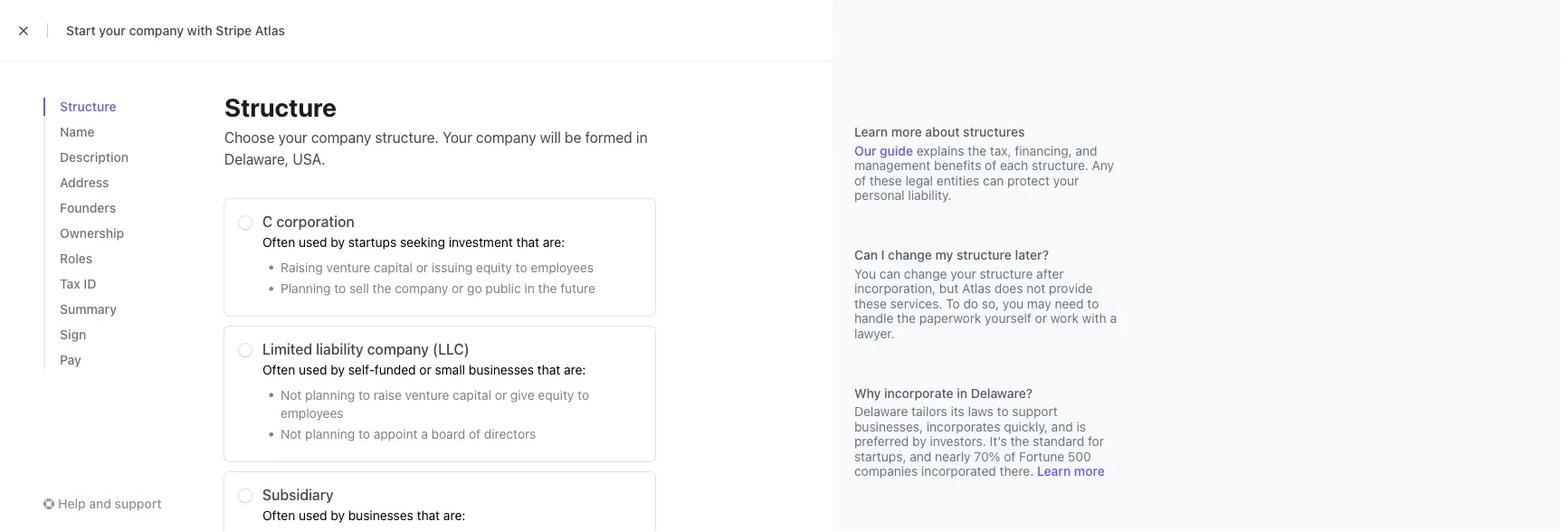 Task type: locate. For each thing, give the bounding box(es) containing it.
your up "usa."
[[278, 129, 307, 146]]

atlas right stripe
[[255, 23, 285, 38]]

atlas right but
[[962, 281, 991, 296]]

seeking
[[400, 235, 445, 250]]

0 horizontal spatial atlas
[[255, 23, 285, 38]]

and right help
[[89, 496, 111, 511]]

1 vertical spatial atlas
[[962, 281, 991, 296]]

are:
[[543, 235, 565, 250], [564, 363, 586, 378], [443, 508, 466, 523]]

venture up sell
[[326, 260, 371, 275]]

in right public
[[524, 281, 535, 296]]

these up the lawyer.
[[854, 296, 887, 311]]

often down the 'limited'
[[262, 363, 295, 378]]

a inside can i change my structure later? you can change your structure after incorporation, but atlas does not provide these services. to do so, you may need to handle the paperwork yourself or work with a lawyer.
[[1110, 311, 1117, 326]]

and right financing,
[[1076, 143, 1097, 158]]

it's
[[990, 434, 1007, 449]]

employees
[[531, 260, 594, 275], [281, 406, 344, 421]]

3 often from the top
[[262, 508, 295, 523]]

capital inside raising venture capital or issuing equity to employees planning to sell the company or go public in the future
[[374, 260, 413, 275]]

any
[[1092, 158, 1114, 173]]

incorporates
[[927, 419, 1001, 434]]

appoint
[[374, 427, 418, 442]]

a right the need
[[1110, 311, 1117, 326]]

structure right my
[[957, 248, 1012, 262]]

by inside the delaware tailors its laws to support businesses, incorporates quickly, and is preferred by investors. it's the standard for startups, and nearly 70% of fortune 500 companies incorporated there.
[[912, 434, 927, 449]]

0 vertical spatial in
[[636, 129, 648, 146]]

1 horizontal spatial in
[[636, 129, 648, 146]]

businesses down appoint
[[348, 508, 413, 523]]

0 horizontal spatial with
[[187, 23, 212, 38]]

used down the 'limited'
[[299, 363, 327, 378]]

your
[[443, 129, 472, 146]]

entities
[[937, 173, 980, 188]]

change down my
[[904, 266, 947, 281]]

our guide link
[[854, 143, 913, 158]]

venture down often used by self-funded or small businesses that are:
[[405, 388, 449, 402]]

capital inside not planning to raise venture capital or give equity to employees not planning to appoint a board of directors
[[453, 388, 492, 402]]

be
[[565, 129, 581, 146]]

so,
[[982, 296, 999, 311]]

lawyer.
[[854, 326, 895, 341]]

to down delaware?
[[997, 404, 1009, 419]]

1 horizontal spatial support
[[1012, 404, 1058, 419]]

0 vertical spatial with
[[187, 23, 212, 38]]

that down board
[[417, 508, 440, 523]]

or left work
[[1035, 311, 1047, 326]]

more down for
[[1074, 464, 1105, 479]]

equity right give
[[538, 388, 574, 402]]

board
[[431, 427, 465, 442]]

0 vertical spatial a
[[1110, 311, 1117, 326]]

can down i
[[880, 266, 901, 281]]

limited liability company (llc)
[[262, 341, 470, 358]]

1 horizontal spatial businesses
[[469, 363, 534, 378]]

support right help
[[115, 496, 162, 511]]

equity up public
[[476, 260, 512, 275]]

1 vertical spatial structure.
[[1032, 158, 1089, 173]]

capital down small
[[453, 388, 492, 402]]

0 vertical spatial venture
[[326, 260, 371, 275]]

0 vertical spatial businesses
[[469, 363, 534, 378]]

0 vertical spatial learn
[[854, 124, 888, 139]]

2 vertical spatial often
[[262, 508, 295, 523]]

businesses up give
[[469, 363, 534, 378]]

0 vertical spatial not
[[281, 388, 302, 402]]

1 vertical spatial can
[[880, 266, 901, 281]]

with right work
[[1082, 311, 1107, 326]]

with inside can i change my structure later? you can change your structure after incorporation, but atlas does not provide these services. to do so, you may need to handle the paperwork yourself or work with a lawyer.
[[1082, 311, 1107, 326]]

often
[[262, 235, 295, 250], [262, 363, 295, 378], [262, 508, 295, 523]]

planning down self-
[[305, 388, 355, 402]]

not up subsidiary
[[281, 427, 302, 442]]

your inside "explains the tax, financing, and management benefits of each structure. any of these legal entities can protect your personal liability."
[[1053, 173, 1079, 188]]

by inside subsidiary often used by businesses that are:
[[331, 508, 345, 523]]

by down liability
[[331, 363, 345, 378]]

support down delaware?
[[1012, 404, 1058, 419]]

venture
[[326, 260, 371, 275], [405, 388, 449, 402]]

2 used from the top
[[299, 363, 327, 378]]

investment
[[449, 235, 513, 250]]

1 vertical spatial in
[[524, 281, 535, 296]]

1 vertical spatial support
[[115, 496, 162, 511]]

often used by self-funded or small businesses that are:
[[262, 363, 586, 378]]

0 horizontal spatial capital
[[374, 260, 413, 275]]

1 horizontal spatial learn
[[1037, 464, 1071, 479]]

0 vertical spatial capital
[[374, 260, 413, 275]]

of down our
[[854, 173, 866, 188]]

these down 'our guide' 'link'
[[870, 173, 902, 188]]

may
[[1027, 296, 1051, 311]]

venture inside not planning to raise venture capital or give equity to employees not planning to appoint a board of directors
[[405, 388, 449, 402]]

personal
[[854, 188, 905, 203]]

1 vertical spatial capital
[[453, 388, 492, 402]]

equity
[[476, 260, 512, 275], [538, 388, 574, 402]]

about
[[925, 124, 960, 139]]

of inside not planning to raise venture capital or give equity to employees not planning to appoint a board of directors
[[469, 427, 481, 442]]

the inside the delaware tailors its laws to support businesses, incorporates quickly, and is preferred by investors. it's the standard for startups, and nearly 70% of fortune 500 companies incorporated there.
[[1011, 434, 1029, 449]]

1 vertical spatial not
[[281, 427, 302, 442]]

or down seeking on the top of the page
[[416, 260, 428, 275]]

1 horizontal spatial a
[[1110, 311, 1117, 326]]

0 vertical spatial equity
[[476, 260, 512, 275]]

1 horizontal spatial more
[[1074, 464, 1105, 479]]

give
[[510, 388, 535, 402]]

1 horizontal spatial equity
[[538, 388, 574, 402]]

1 horizontal spatial structure.
[[1032, 158, 1089, 173]]

2 horizontal spatial in
[[957, 386, 968, 401]]

in right formed
[[636, 129, 648, 146]]

0 horizontal spatial businesses
[[348, 508, 413, 523]]

1 horizontal spatial with
[[1082, 311, 1107, 326]]

1 used from the top
[[299, 235, 327, 250]]

0 vertical spatial change
[[888, 248, 932, 262]]

0 horizontal spatial can
[[880, 266, 901, 281]]

learn down standard
[[1037, 464, 1071, 479]]

and left the nearly
[[910, 449, 932, 464]]

1 often from the top
[[262, 235, 295, 250]]

businesses inside subsidiary often used by businesses that are:
[[348, 508, 413, 523]]

structure. left 'your'
[[375, 129, 439, 146]]

choose
[[224, 129, 275, 146]]

support inside the delaware tailors its laws to support businesses, incorporates quickly, and is preferred by investors. it's the standard for startups, and nearly 70% of fortune 500 companies incorporated there.
[[1012, 404, 1058, 419]]

1 vertical spatial employees
[[281, 406, 344, 421]]

more
[[891, 124, 922, 139], [1074, 464, 1105, 479]]

structure
[[224, 92, 337, 122]]

the right it's
[[1011, 434, 1029, 449]]

1 horizontal spatial venture
[[405, 388, 449, 402]]

subsidiary often used by businesses that are:
[[262, 487, 466, 523]]

0 horizontal spatial more
[[891, 124, 922, 139]]

equity inside not planning to raise venture capital or give equity to employees not planning to appoint a board of directors
[[538, 388, 574, 402]]

used down corporation
[[299, 235, 327, 250]]

that
[[516, 235, 540, 250], [537, 363, 560, 378], [417, 508, 440, 523]]

0 vertical spatial atlas
[[255, 23, 285, 38]]

a left board
[[421, 427, 428, 442]]

by down subsidiary
[[331, 508, 345, 523]]

employees up future
[[531, 260, 594, 275]]

change right i
[[888, 248, 932, 262]]

with
[[187, 23, 212, 38], [1082, 311, 1107, 326]]

1 vertical spatial change
[[904, 266, 947, 281]]

and
[[1076, 143, 1097, 158], [1051, 419, 1073, 434], [910, 449, 932, 464], [89, 496, 111, 511]]

1 vertical spatial venture
[[405, 388, 449, 402]]

are: up future
[[543, 235, 565, 250]]

2 vertical spatial used
[[299, 508, 327, 523]]

tailors
[[912, 404, 947, 419]]

of right board
[[469, 427, 481, 442]]

the inside can i change my structure later? you can change your structure after incorporation, but atlas does not provide these services. to do so, you may need to handle the paperwork yourself or work with a lawyer.
[[897, 311, 916, 326]]

tax,
[[990, 143, 1012, 158]]

our
[[854, 143, 877, 158]]

0 vertical spatial used
[[299, 235, 327, 250]]

more up guide at the top of the page
[[891, 124, 922, 139]]

atlas inside can i change my structure later? you can change your structure after incorporation, but atlas does not provide these services. to do so, you may need to handle the paperwork yourself or work with a lawyer.
[[962, 281, 991, 296]]

0 horizontal spatial in
[[524, 281, 535, 296]]

later?
[[1015, 248, 1049, 262]]

or inside not planning to raise venture capital or give equity to employees not planning to appoint a board of directors
[[495, 388, 507, 402]]

structure.
[[375, 129, 439, 146], [1032, 158, 1089, 173]]

0 horizontal spatial equity
[[476, 260, 512, 275]]

with left stripe
[[187, 23, 212, 38]]

these inside "explains the tax, financing, and management benefits of each structure. any of these legal entities can protect your personal liability."
[[870, 173, 902, 188]]

1 vertical spatial a
[[421, 427, 428, 442]]

2 planning from the top
[[305, 427, 355, 442]]

by down tailors
[[912, 434, 927, 449]]

that inside subsidiary often used by businesses that are:
[[417, 508, 440, 523]]

2 often from the top
[[262, 363, 295, 378]]

to left appoint
[[358, 427, 370, 442]]

learn more
[[1037, 464, 1105, 479]]

company down issuing
[[395, 281, 448, 296]]

to inside can i change my structure later? you can change your structure after incorporation, but atlas does not provide these services. to do so, you may need to handle the paperwork yourself or work with a lawyer.
[[1087, 296, 1099, 311]]

1 horizontal spatial can
[[983, 173, 1004, 188]]

the right sell
[[373, 281, 391, 296]]

but
[[939, 281, 959, 296]]

corporation
[[276, 213, 355, 230]]

1 horizontal spatial employees
[[531, 260, 594, 275]]

that right investment
[[516, 235, 540, 250]]

in up its
[[957, 386, 968, 401]]

1 vertical spatial with
[[1082, 311, 1107, 326]]

1 vertical spatial structure
[[980, 266, 1033, 281]]

1 vertical spatial are:
[[564, 363, 586, 378]]

1 vertical spatial businesses
[[348, 508, 413, 523]]

start
[[66, 23, 96, 38]]

2 vertical spatial that
[[417, 508, 440, 523]]

often down c
[[262, 235, 295, 250]]

0 horizontal spatial employees
[[281, 406, 344, 421]]

1 horizontal spatial capital
[[453, 388, 492, 402]]

0 vertical spatial employees
[[531, 260, 594, 275]]

0 vertical spatial are:
[[543, 235, 565, 250]]

0 horizontal spatial learn
[[854, 124, 888, 139]]

0 vertical spatial can
[[983, 173, 1004, 188]]

are: down future
[[564, 363, 586, 378]]

structure up you
[[980, 266, 1033, 281]]

businesses,
[[854, 419, 923, 434]]

structure choose your company structure. your company will be formed in delaware, usa.
[[224, 92, 648, 168]]

or left give
[[495, 388, 507, 402]]

the left tax,
[[968, 143, 987, 158]]

employees down the 'limited'
[[281, 406, 344, 421]]

preferred
[[854, 434, 909, 449]]

0 horizontal spatial a
[[421, 427, 428, 442]]

used down subsidiary
[[299, 508, 327, 523]]

more for learn more
[[1074, 464, 1105, 479]]

structures
[[963, 124, 1025, 139]]

can down tax,
[[983, 173, 1004, 188]]

after
[[1037, 266, 1064, 281]]

1 vertical spatial equity
[[538, 388, 574, 402]]

0 vertical spatial structure
[[957, 248, 1012, 262]]

1 vertical spatial often
[[262, 363, 295, 378]]

0 vertical spatial planning
[[305, 388, 355, 402]]

your down financing,
[[1053, 173, 1079, 188]]

change
[[888, 248, 932, 262], [904, 266, 947, 281]]

to
[[516, 260, 527, 275], [334, 281, 346, 296], [1087, 296, 1099, 311], [358, 388, 370, 402], [578, 388, 589, 402], [997, 404, 1009, 419], [358, 427, 370, 442]]

not down the 'limited'
[[281, 388, 302, 402]]

learn
[[854, 124, 888, 139], [1037, 464, 1071, 479]]

0 vertical spatial often
[[262, 235, 295, 250]]

incorporation,
[[854, 281, 936, 296]]

to right the need
[[1087, 296, 1099, 311]]

structure. inside "explains the tax, financing, and management benefits of each structure. any of these legal entities can protect your personal liability."
[[1032, 158, 1089, 173]]

capital
[[374, 260, 413, 275], [453, 388, 492, 402]]

yourself
[[985, 311, 1032, 326]]

company inside raising venture capital or issuing equity to employees planning to sell the company or go public in the future
[[395, 281, 448, 296]]

1 horizontal spatial atlas
[[962, 281, 991, 296]]

1 vertical spatial learn
[[1037, 464, 1071, 479]]

atlas
[[255, 23, 285, 38], [962, 281, 991, 296]]

planning
[[305, 388, 355, 402], [305, 427, 355, 442]]

70%
[[974, 449, 1001, 464]]

the inside "explains the tax, financing, and management benefits of each structure. any of these legal entities can protect your personal liability."
[[968, 143, 987, 158]]

used for liability
[[299, 363, 327, 378]]

1 vertical spatial planning
[[305, 427, 355, 442]]

the down incorporation,
[[897, 311, 916, 326]]

your down my
[[951, 266, 976, 281]]

startups
[[348, 235, 397, 250]]

1 vertical spatial used
[[299, 363, 327, 378]]

0 horizontal spatial structure.
[[375, 129, 439, 146]]

employees inside raising venture capital or issuing equity to employees planning to sell the company or go public in the future
[[531, 260, 594, 275]]

of right 70%
[[1004, 449, 1016, 464]]

0 vertical spatial more
[[891, 124, 922, 139]]

standard
[[1033, 434, 1085, 449]]

0 vertical spatial support
[[1012, 404, 1058, 419]]

in
[[636, 129, 648, 146], [524, 281, 535, 296], [957, 386, 968, 401]]

startups,
[[854, 449, 906, 464]]

incorporated
[[921, 464, 996, 479]]

2 vertical spatial are:
[[443, 508, 466, 523]]

often down subsidiary
[[262, 508, 295, 523]]

in inside the structure choose your company structure. your company will be formed in delaware, usa.
[[636, 129, 648, 146]]

2 vertical spatial in
[[957, 386, 968, 401]]

0 horizontal spatial venture
[[326, 260, 371, 275]]

planning left appoint
[[305, 427, 355, 442]]

in inside raising venture capital or issuing equity to employees planning to sell the company or go public in the future
[[524, 281, 535, 296]]

3 used from the top
[[299, 508, 327, 523]]

you
[[854, 266, 876, 281]]

0 vertical spatial these
[[870, 173, 902, 188]]

0 vertical spatial structure.
[[375, 129, 439, 146]]

that down future
[[537, 363, 560, 378]]

directors
[[484, 427, 536, 442]]

1 vertical spatial these
[[854, 296, 887, 311]]

nearly
[[935, 449, 971, 464]]

1 vertical spatial more
[[1074, 464, 1105, 479]]

capital down often used by startups seeking investment that are: at the top of the page
[[374, 260, 413, 275]]

learn up our
[[854, 124, 888, 139]]

these
[[870, 173, 902, 188], [854, 296, 887, 311]]

benefits
[[934, 158, 982, 173]]

to right give
[[578, 388, 589, 402]]

structure. left 'any'
[[1032, 158, 1089, 173]]

are: down board
[[443, 508, 466, 523]]

a
[[1110, 311, 1117, 326], [421, 427, 428, 442]]



Task type: describe. For each thing, give the bounding box(es) containing it.
to
[[946, 296, 960, 311]]

company right start
[[129, 23, 184, 38]]

your inside the structure choose your company structure. your company will be formed in delaware, usa.
[[278, 129, 307, 146]]

and left is
[[1051, 419, 1073, 434]]

used inside subsidiary often used by businesses that are:
[[299, 508, 327, 523]]

1 vertical spatial that
[[537, 363, 560, 378]]

of inside the delaware tailors its laws to support businesses, incorporates quickly, and is preferred by investors. it's the standard for startups, and nearly 70% of fortune 500 companies incorporated there.
[[1004, 449, 1016, 464]]

investors.
[[930, 434, 986, 449]]

delaware?
[[971, 386, 1033, 401]]

does
[[995, 281, 1023, 296]]

for
[[1088, 434, 1104, 449]]

1 not from the top
[[281, 388, 302, 402]]

often inside subsidiary often used by businesses that are:
[[262, 508, 295, 523]]

can inside can i change my structure later? you can change your structure after incorporation, but atlas does not provide these services. to do so, you may need to handle the paperwork yourself or work with a lawyer.
[[880, 266, 901, 281]]

used for corporation
[[299, 235, 327, 250]]

i
[[881, 248, 885, 262]]

employees inside not planning to raise venture capital or give equity to employees not planning to appoint a board of directors
[[281, 406, 344, 421]]

your right start
[[99, 23, 126, 38]]

venture inside raising venture capital or issuing equity to employees planning to sell the company or go public in the future
[[326, 260, 371, 275]]

delaware tailors its laws to support businesses, incorporates quickly, and is preferred by investors. it's the standard for startups, and nearly 70% of fortune 500 companies incorporated there.
[[854, 404, 1104, 479]]

do
[[964, 296, 979, 311]]

laws
[[968, 404, 994, 419]]

go
[[467, 281, 482, 296]]

services.
[[890, 296, 943, 311]]

work
[[1051, 311, 1079, 326]]

liability
[[316, 341, 364, 358]]

not
[[1027, 281, 1046, 296]]

not planning to raise venture capital or give equity to employees not planning to appoint a board of directors
[[281, 388, 589, 442]]

companies
[[854, 464, 918, 479]]

sell
[[349, 281, 369, 296]]

formed
[[585, 129, 632, 146]]

you
[[1003, 296, 1024, 311]]

management
[[854, 158, 931, 173]]

why incorporate in delaware?
[[854, 386, 1033, 401]]

help and support link
[[43, 495, 162, 513]]

fortune
[[1019, 449, 1065, 464]]

2 not from the top
[[281, 427, 302, 442]]

company up funded
[[367, 341, 429, 358]]

guide
[[880, 143, 913, 158]]

our guide
[[854, 143, 913, 158]]

future
[[560, 281, 596, 296]]

its
[[951, 404, 965, 419]]

issuing
[[432, 260, 473, 275]]

explains
[[917, 143, 964, 158]]

usa.
[[293, 151, 326, 168]]

these inside can i change my structure later? you can change your structure after incorporation, but atlas does not provide these services. to do so, you may need to handle the paperwork yourself or work with a lawyer.
[[854, 296, 887, 311]]

c corporation
[[262, 213, 355, 230]]

raise
[[374, 388, 402, 402]]

learn more about structures
[[854, 124, 1025, 139]]

company left will on the top of page
[[476, 129, 536, 146]]

there.
[[1000, 464, 1034, 479]]

raising venture capital or issuing equity to employees planning to sell the company or go public in the future
[[281, 260, 596, 296]]

500
[[1068, 449, 1091, 464]]

and inside "explains the tax, financing, and management benefits of each structure. any of these legal entities can protect your personal liability."
[[1076, 143, 1097, 158]]

can inside "explains the tax, financing, and management benefits of each structure. any of these legal entities can protect your personal liability."
[[983, 173, 1004, 188]]

provide
[[1049, 281, 1093, 296]]

help and support
[[58, 496, 162, 511]]

start your company with stripe atlas
[[66, 23, 285, 38]]

c
[[262, 213, 273, 230]]

equity inside raising venture capital or issuing equity to employees planning to sell the company or go public in the future
[[476, 260, 512, 275]]

stripe
[[216, 23, 252, 38]]

quickly,
[[1004, 419, 1048, 434]]

or left small
[[419, 363, 431, 378]]

funded
[[375, 363, 416, 378]]

by down corporation
[[331, 235, 345, 250]]

learn for learn more
[[1037, 464, 1071, 479]]

each
[[1000, 158, 1028, 173]]

to left raise
[[358, 388, 370, 402]]

often for limited
[[262, 363, 295, 378]]

company up "usa."
[[311, 129, 371, 146]]

self-
[[348, 363, 375, 378]]

incorporate
[[884, 386, 954, 401]]

need
[[1055, 296, 1084, 311]]

protect
[[1008, 173, 1050, 188]]

planning
[[281, 281, 331, 296]]

learn more link
[[1037, 464, 1105, 479]]

or inside can i change my structure later? you can change your structure after incorporation, but atlas does not provide these services. to do so, you may need to handle the paperwork yourself or work with a lawyer.
[[1035, 311, 1047, 326]]

to up public
[[516, 260, 527, 275]]

a inside not planning to raise venture capital or give equity to employees not planning to appoint a board of directors
[[421, 427, 428, 442]]

liability.
[[908, 188, 952, 203]]

(llc)
[[433, 341, 470, 358]]

will
[[540, 129, 561, 146]]

structure. inside the structure choose your company structure. your company will be formed in delaware, usa.
[[375, 129, 439, 146]]

are: inside subsidiary often used by businesses that are:
[[443, 508, 466, 523]]

can
[[854, 248, 878, 262]]

small
[[435, 363, 465, 378]]

to inside the delaware tailors its laws to support businesses, incorporates quickly, and is preferred by investors. it's the standard for startups, and nearly 70% of fortune 500 companies incorporated there.
[[997, 404, 1009, 419]]

subsidiary
[[262, 487, 334, 504]]

paperwork
[[919, 311, 982, 326]]

raising
[[281, 260, 323, 275]]

1 planning from the top
[[305, 388, 355, 402]]

legal
[[906, 173, 933, 188]]

why
[[854, 386, 881, 401]]

0 horizontal spatial support
[[115, 496, 162, 511]]

more for learn more about structures
[[891, 124, 922, 139]]

handle
[[854, 311, 894, 326]]

your inside can i change my structure later? you can change your structure after incorporation, but atlas does not provide these services. to do so, you may need to handle the paperwork yourself or work with a lawyer.
[[951, 266, 976, 281]]

0 vertical spatial that
[[516, 235, 540, 250]]

can i change my structure later? you can change your structure after incorporation, but atlas does not provide these services. to do so, you may need to handle the paperwork yourself or work with a lawyer.
[[854, 248, 1117, 341]]

of left each
[[985, 158, 997, 173]]

the left future
[[538, 281, 557, 296]]

delaware
[[854, 404, 908, 419]]

learn for learn more about structures
[[854, 124, 888, 139]]

or left "go"
[[452, 281, 464, 296]]

my
[[936, 248, 953, 262]]

to left sell
[[334, 281, 346, 296]]

often for c
[[262, 235, 295, 250]]

public
[[486, 281, 521, 296]]

financing,
[[1015, 143, 1072, 158]]



Task type: vqa. For each thing, say whether or not it's contained in the screenshot.
equity
yes



